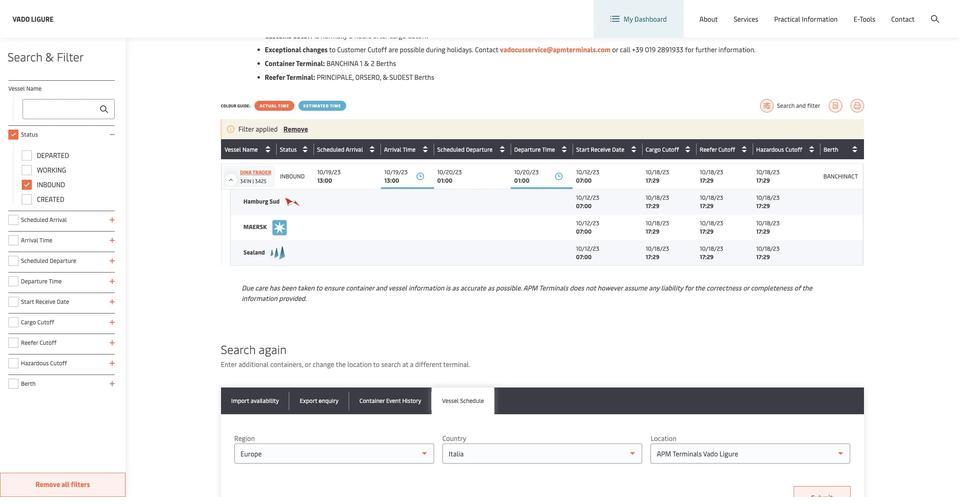 Task type: vqa. For each thing, say whether or not it's contained in the screenshot.
bottommost "Port"
no



Task type: describe. For each thing, give the bounding box(es) containing it.
estimated
[[303, 103, 329, 109]]

2 horizontal spatial the
[[802, 283, 812, 293]]

trader
[[253, 169, 271, 176]]

information
[[802, 14, 838, 23]]

0 horizontal spatial filter
[[57, 49, 84, 64]]

vado ligure
[[13, 14, 54, 23]]

berths for principale, orsero, & sudest berths
[[414, 72, 434, 82]]

or inside due care has been taken to ensure container and vessel information is as accurate as possible. apm terminals does not however assume any liability for the correctness or completeness of the information provided.
[[743, 283, 749, 293]]

location
[[347, 360, 372, 369]]

holidays.
[[447, 45, 474, 54]]

search
[[381, 360, 401, 369]]

/
[[893, 8, 896, 17]]

0 horizontal spatial location
[[651, 434, 677, 443]]

2 13:00 from the left
[[384, 177, 399, 185]]

2 10/20/23 from the left
[[514, 168, 539, 176]]

for inside due care has been taken to ensure container and vessel information is as accurate as possible. apm terminals does not however assume any liability for the correctness or completeness of the information provided.
[[685, 283, 694, 293]]

filter
[[807, 102, 820, 110]]

2 10/19/23 from the left
[[384, 168, 408, 176]]

vadocusservice@apmterminals.com link
[[500, 45, 611, 54]]

1 07:00 from the top
[[576, 177, 592, 185]]

switch location button
[[710, 8, 771, 17]]

practical information button
[[774, 0, 838, 38]]

10/12/23 07:00 for maersk
[[576, 219, 599, 236]]

colour guide:
[[221, 103, 250, 109]]

search again enter additional containers, or change the location to search at a different terminal.
[[221, 342, 470, 369]]

account
[[919, 8, 943, 17]]

vado ligure link
[[13, 14, 54, 24]]

berths for banchina 1 & 2 berths
[[376, 59, 396, 68]]

or inside search again enter additional containers, or change the location to search at a different terminal.
[[305, 360, 311, 369]]

switch
[[724, 8, 744, 17]]

actual
[[260, 103, 277, 109]]

customs cutoff is normally 2 hours after cargo cutoff.
[[265, 31, 428, 40]]

maersk image
[[272, 220, 287, 236]]

working
[[37, 165, 66, 175]]

at
[[402, 360, 409, 369]]

1 horizontal spatial 2
[[371, 59, 375, 68]]

hamburg sud image
[[285, 198, 300, 207]]

practical
[[774, 14, 800, 23]]

2891933
[[658, 45, 684, 54]]

ligure
[[31, 14, 54, 23]]

container for container terminal: banchina 1 & 2 berths
[[265, 59, 295, 68]]

1 horizontal spatial the
[[695, 283, 705, 293]]

banchina
[[327, 59, 358, 68]]

export
[[300, 397, 317, 405]]

0 horizontal spatial information
[[242, 294, 277, 303]]

departed
[[37, 151, 69, 160]]

1 13:00 from the left
[[317, 177, 332, 185]]

dina trader 341n | 342s
[[240, 169, 271, 185]]

however
[[598, 283, 623, 293]]

filter applied remove
[[238, 124, 308, 134]]

been
[[282, 283, 296, 293]]

1 01:00 from the left
[[437, 177, 453, 185]]

dashboard
[[635, 14, 667, 23]]

search and filter
[[777, 102, 820, 110]]

|
[[253, 178, 254, 185]]

login / create account
[[876, 8, 943, 17]]

different
[[415, 360, 442, 369]]

menu
[[819, 8, 836, 17]]

completeness
[[751, 283, 793, 293]]

0 horizontal spatial 2
[[349, 31, 353, 40]]

ensure
[[324, 283, 344, 293]]

information.
[[719, 45, 756, 54]]

& for container terminal:
[[364, 59, 369, 68]]

schedule
[[460, 397, 484, 405]]

after
[[373, 31, 388, 40]]

contact vadocusservice@apmterminals.com or call +39 019 2891933 for further information.
[[475, 45, 756, 54]]

my
[[624, 14, 633, 23]]

e-
[[854, 14, 860, 23]]

further
[[696, 45, 717, 54]]

DEPARTED checkbox
[[22, 151, 32, 161]]

assume
[[624, 283, 647, 293]]

customer
[[337, 45, 366, 54]]

0 vertical spatial or
[[612, 45, 618, 54]]

global menu button
[[779, 0, 844, 25]]

terminal: for reefer terminal:
[[286, 72, 315, 82]]

contact button
[[891, 0, 915, 38]]

contact for contact vadocusservice@apmterminals.com or call +39 019 2891933 for further information.
[[475, 45, 498, 54]]

+39
[[632, 45, 644, 54]]

customs
[[265, 31, 291, 40]]

terminal: for container terminal:
[[296, 59, 325, 68]]

1 10/20/23 01:00 from the left
[[437, 168, 462, 185]]

orsero,
[[355, 72, 381, 82]]

2 10/20/23 01:00 from the left
[[514, 168, 539, 185]]

hamburg sud
[[243, 198, 281, 206]]

tab list containing import availability
[[221, 388, 864, 415]]

2 as from the left
[[488, 283, 494, 293]]

vessel schedule button
[[432, 388, 495, 415]]

history
[[402, 397, 421, 405]]

does
[[570, 283, 584, 293]]

are
[[389, 45, 398, 54]]

availability
[[251, 397, 279, 405]]

0 horizontal spatial &
[[45, 49, 54, 64]]

practical information
[[774, 14, 838, 23]]

is inside due care has been taken to ensure container and vessel information is as accurate as possible. apm terminals does not however assume any liability for the correctness or completeness of the information provided.
[[446, 283, 451, 293]]

sealand image
[[270, 247, 286, 260]]

dina
[[240, 169, 252, 176]]

due
[[242, 283, 254, 293]]

e-tools button
[[854, 0, 876, 38]]

container
[[346, 283, 374, 293]]

WORKING checkbox
[[22, 165, 32, 175]]

cutoff.
[[408, 31, 428, 40]]

1 horizontal spatial location
[[745, 8, 771, 17]]

search for search & filter
[[8, 49, 42, 64]]

remove inside "button"
[[36, 480, 60, 489]]

my dashboard
[[624, 14, 667, 23]]

estimated time
[[303, 103, 341, 109]]

sealand
[[243, 248, 266, 256]]

INBOUND checkbox
[[22, 180, 32, 190]]

created
[[37, 195, 64, 204]]

2 01:00 from the left
[[514, 177, 530, 185]]

sud
[[270, 198, 280, 206]]

changes
[[303, 45, 328, 54]]

10/12/23 for sealand
[[576, 245, 599, 253]]

actual time
[[260, 103, 289, 109]]

normally
[[321, 31, 347, 40]]

1 horizontal spatial filter
[[238, 124, 254, 134]]

07:00 for sealand
[[576, 253, 592, 261]]

vadocusservice@apmterminals.com
[[500, 45, 611, 54]]

about
[[700, 14, 718, 23]]

guide:
[[237, 103, 250, 109]]

change
[[313, 360, 334, 369]]



Task type: locate. For each thing, give the bounding box(es) containing it.
vessel
[[389, 283, 407, 293]]

1 10/20/23 from the left
[[437, 168, 462, 176]]

0 horizontal spatial is
[[315, 31, 319, 40]]

342s
[[255, 178, 267, 185]]

0 vertical spatial is
[[315, 31, 319, 40]]

2 vertical spatial to
[[373, 360, 380, 369]]

0 horizontal spatial search
[[8, 49, 42, 64]]

of
[[794, 283, 801, 293]]

10/20/23 01:00
[[437, 168, 462, 185], [514, 168, 539, 185]]

as right accurate
[[488, 283, 494, 293]]

remove right applied
[[284, 124, 308, 134]]

search and filter button
[[760, 99, 820, 113]]

login
[[876, 8, 892, 17]]

terminals
[[539, 283, 568, 293]]

1 horizontal spatial inbound
[[280, 173, 305, 180]]

1 vertical spatial 2
[[371, 59, 375, 68]]

the left correctness
[[695, 283, 705, 293]]

0 horizontal spatial 10/20/23
[[437, 168, 462, 176]]

for right liability
[[685, 283, 694, 293]]

0 horizontal spatial or
[[305, 360, 311, 369]]

remove all filters
[[36, 480, 90, 489]]

vessel inside 'button'
[[442, 397, 459, 405]]

07:00 for hamburg sud
[[576, 202, 592, 210]]

1 vertical spatial terminal:
[[286, 72, 315, 82]]

country
[[443, 434, 466, 443]]

all
[[62, 480, 69, 489]]

container left event on the bottom left
[[360, 397, 385, 405]]

4 10/12/23 from the top
[[576, 245, 599, 253]]

0 horizontal spatial remove
[[36, 480, 60, 489]]

1 10/19/23 from the left
[[317, 168, 341, 176]]

maersk
[[243, 223, 268, 231]]

1 vertical spatial and
[[376, 283, 387, 293]]

container inside button
[[360, 397, 385, 405]]

cargo
[[390, 31, 406, 40]]

contact for contact
[[891, 14, 915, 23]]

search up enter
[[221, 342, 256, 358]]

location
[[745, 8, 771, 17], [651, 434, 677, 443]]

1 10/19/23 13:00 from the left
[[317, 168, 341, 185]]

again
[[259, 342, 287, 358]]

1 vertical spatial is
[[446, 283, 451, 293]]

0 horizontal spatial 10/20/23 01:00
[[437, 168, 462, 185]]

the inside search again enter additional containers, or change the location to search at a different terminal.
[[336, 360, 346, 369]]

10/12/23 for hamburg sud
[[576, 194, 599, 202]]

0 horizontal spatial as
[[452, 283, 459, 293]]

information
[[409, 283, 444, 293], [242, 294, 277, 303]]

is up the changes
[[315, 31, 319, 40]]

1 vertical spatial search
[[777, 102, 795, 110]]

search down vado
[[8, 49, 42, 64]]

0 vertical spatial terminal:
[[296, 59, 325, 68]]

vessel name
[[8, 85, 42, 93], [225, 146, 258, 153], [225, 146, 258, 153]]

2 vertical spatial search
[[221, 342, 256, 358]]

2 10/19/23 13:00 from the left
[[384, 168, 408, 185]]

0 horizontal spatial 10/19/23 13:00
[[317, 168, 341, 185]]

0 vertical spatial contact
[[891, 14, 915, 23]]

to
[[329, 45, 336, 54], [316, 283, 322, 293], [373, 360, 380, 369]]

еnquiry
[[319, 397, 339, 405]]

1 horizontal spatial berths
[[414, 72, 434, 82]]

scheduled departure button
[[437, 143, 509, 156], [437, 143, 509, 156]]

departure
[[466, 146, 493, 153], [466, 146, 493, 153], [514, 146, 541, 153], [514, 146, 541, 153], [50, 257, 76, 265], [21, 278, 47, 286]]

and inside button
[[796, 102, 806, 110]]

2 horizontal spatial or
[[743, 283, 749, 293]]

reefer cutoff button
[[700, 143, 751, 156], [700, 143, 751, 156]]

0 vertical spatial 2
[[349, 31, 353, 40]]

1 horizontal spatial 10/20/23 01:00
[[514, 168, 539, 185]]

global
[[798, 8, 817, 17]]

cargo cutoff button
[[646, 143, 694, 156], [646, 143, 694, 156]]

to down "normally"
[[329, 45, 336, 54]]

arrival
[[346, 146, 363, 153], [346, 146, 363, 153], [384, 146, 401, 153], [384, 146, 402, 153], [50, 216, 67, 224], [21, 237, 38, 245]]

1 horizontal spatial 10/19/23 13:00
[[384, 168, 408, 185]]

0 vertical spatial filter
[[57, 49, 84, 64]]

3 10/12/23 07:00 from the top
[[576, 219, 599, 236]]

0 horizontal spatial 10/19/23
[[317, 168, 341, 176]]

a
[[410, 360, 414, 369]]

time right actual
[[278, 103, 289, 109]]

1 horizontal spatial time
[[330, 103, 341, 109]]

import
[[231, 397, 249, 405]]

1 vertical spatial information
[[242, 294, 277, 303]]

1 vertical spatial for
[[685, 283, 694, 293]]

1 10/12/23 from the top
[[576, 168, 599, 176]]

vado
[[13, 14, 30, 23]]

and left "vessel"
[[376, 283, 387, 293]]

the right the change
[[336, 360, 346, 369]]

time right estimated
[[330, 103, 341, 109]]

0 horizontal spatial 13:00
[[317, 177, 332, 185]]

search inside search again enter additional containers, or change the location to search at a different terminal.
[[221, 342, 256, 358]]

information right "vessel"
[[409, 283, 444, 293]]

& left sudest
[[383, 72, 388, 82]]

1 vertical spatial or
[[743, 283, 749, 293]]

remove all filters button
[[0, 474, 126, 498]]

& for reefer terminal:
[[383, 72, 388, 82]]

1 horizontal spatial &
[[364, 59, 369, 68]]

13:00
[[317, 177, 332, 185], [384, 177, 399, 185]]

0 horizontal spatial and
[[376, 283, 387, 293]]

0 vertical spatial remove
[[284, 124, 308, 134]]

as left accurate
[[452, 283, 459, 293]]

1 10/12/23 07:00 from the top
[[576, 168, 599, 185]]

0 horizontal spatial 01:00
[[437, 177, 453, 185]]

time for estimated time
[[330, 103, 341, 109]]

1 time from the left
[[278, 103, 289, 109]]

07:00 for maersk
[[576, 228, 592, 236]]

to inside search again enter additional containers, or change the location to search at a different terminal.
[[373, 360, 380, 369]]

1 horizontal spatial information
[[409, 283, 444, 293]]

banchinact
[[824, 173, 858, 180]]

1 horizontal spatial to
[[329, 45, 336, 54]]

1 horizontal spatial contact
[[891, 14, 915, 23]]

container down exceptional
[[265, 59, 295, 68]]

0 horizontal spatial time
[[278, 103, 289, 109]]

1 horizontal spatial 10/19/23
[[384, 168, 408, 176]]

2 10/12/23 from the top
[[576, 194, 599, 202]]

event
[[386, 397, 401, 405]]

reefer cutoff
[[700, 146, 735, 153], [700, 146, 735, 153], [21, 339, 56, 347]]

any
[[649, 283, 660, 293]]

4 10/12/23 07:00 from the top
[[576, 245, 599, 261]]

10/12/23 07:00 for hamburg sud
[[576, 194, 599, 210]]

cargo
[[646, 146, 661, 153], [646, 146, 661, 153], [21, 319, 36, 327]]

0 vertical spatial to
[[329, 45, 336, 54]]

export еnquiry
[[300, 397, 339, 405]]

start receive date button
[[576, 143, 640, 156], [576, 143, 640, 156]]

call
[[620, 45, 631, 54]]

correctness
[[707, 283, 742, 293]]

2 horizontal spatial search
[[777, 102, 795, 110]]

receive
[[591, 146, 611, 153], [591, 146, 611, 153], [35, 298, 55, 306]]

0 vertical spatial for
[[685, 45, 694, 54]]

0 horizontal spatial container
[[265, 59, 295, 68]]

colour
[[221, 103, 236, 109]]

berth button
[[824, 143, 861, 156], [824, 143, 861, 156]]

None text field
[[23, 99, 115, 119]]

17:29
[[646, 177, 660, 185], [700, 177, 714, 185], [756, 177, 770, 185], [646, 202, 660, 210], [700, 202, 714, 210], [756, 202, 770, 210], [646, 228, 660, 236], [700, 228, 714, 236], [756, 228, 770, 236], [646, 253, 660, 261], [700, 253, 714, 261], [756, 253, 770, 261]]

07:00
[[576, 177, 592, 185], [576, 202, 592, 210], [576, 228, 592, 236], [576, 253, 592, 261]]

remove button
[[284, 124, 308, 134]]

and inside due care has been taken to ensure container and vessel information is as accurate as possible. apm terminals does not however assume any liability for the correctness or completeness of the information provided.
[[376, 283, 387, 293]]

2 horizontal spatial &
[[383, 72, 388, 82]]

berths right sudest
[[414, 72, 434, 82]]

0 horizontal spatial contact
[[475, 45, 498, 54]]

or left the call
[[612, 45, 618, 54]]

about button
[[700, 0, 718, 38]]

e-tools
[[854, 14, 876, 23]]

1 horizontal spatial as
[[488, 283, 494, 293]]

1 vertical spatial location
[[651, 434, 677, 443]]

None checkbox
[[8, 130, 18, 140], [8, 215, 18, 225], [8, 297, 18, 307], [8, 318, 18, 328], [8, 359, 18, 369], [8, 130, 18, 140], [8, 215, 18, 225], [8, 297, 18, 307], [8, 318, 18, 328], [8, 359, 18, 369]]

019
[[645, 45, 656, 54]]

10/12/23 for maersk
[[576, 219, 599, 227]]

information down care
[[242, 294, 277, 303]]

1 vertical spatial contact
[[475, 45, 498, 54]]

inbound
[[280, 173, 305, 180], [37, 180, 65, 189]]

0 vertical spatial information
[[409, 283, 444, 293]]

tools
[[860, 14, 876, 23]]

container for container event history
[[360, 397, 385, 405]]

1 vertical spatial to
[[316, 283, 322, 293]]

liability
[[661, 283, 683, 293]]

inbound up created
[[37, 180, 65, 189]]

is left accurate
[[446, 283, 451, 293]]

services
[[734, 14, 758, 23]]

1 horizontal spatial container
[[360, 397, 385, 405]]

inbound up hamburg sud icon
[[280, 173, 305, 180]]

tab list
[[221, 388, 864, 415]]

2 vertical spatial or
[[305, 360, 311, 369]]

search inside button
[[777, 102, 795, 110]]

to left search on the left of page
[[373, 360, 380, 369]]

containers,
[[270, 360, 303, 369]]

possible.
[[496, 283, 522, 293]]

1 horizontal spatial remove
[[284, 124, 308, 134]]

1 horizontal spatial 10/20/23
[[514, 168, 539, 176]]

1 vertical spatial remove
[[36, 480, 60, 489]]

4 07:00 from the top
[[576, 253, 592, 261]]

0 vertical spatial search
[[8, 49, 42, 64]]

and left filter
[[796, 102, 806, 110]]

& down ligure
[[45, 49, 54, 64]]

scheduled departure
[[437, 146, 493, 153], [437, 146, 493, 153], [21, 257, 76, 265]]

10/18/23
[[646, 168, 669, 176], [700, 168, 723, 176], [756, 168, 780, 176], [646, 194, 669, 202], [700, 194, 723, 202], [756, 194, 780, 202], [646, 219, 669, 227], [700, 219, 723, 227], [756, 219, 780, 227], [646, 245, 669, 253], [700, 245, 723, 253], [756, 245, 780, 253]]

2 right 1
[[371, 59, 375, 68]]

3 07:00 from the top
[[576, 228, 592, 236]]

apm
[[523, 283, 538, 293]]

3 10/12/23 from the top
[[576, 219, 599, 227]]

terminal.
[[443, 360, 470, 369]]

switch location
[[724, 8, 771, 17]]

services button
[[734, 0, 758, 38]]

date
[[612, 146, 624, 153], [612, 146, 625, 153], [57, 298, 69, 306]]

1 vertical spatial berths
[[414, 72, 434, 82]]

or left the change
[[305, 360, 311, 369]]

to right taken
[[316, 283, 322, 293]]

scheduled arrival button
[[317, 143, 379, 156], [317, 143, 379, 156]]

1 horizontal spatial is
[[446, 283, 451, 293]]

container event history button
[[349, 388, 432, 415]]

applied
[[256, 124, 278, 134]]

0 vertical spatial location
[[745, 8, 771, 17]]

time for actual time
[[278, 103, 289, 109]]

search for search and filter
[[777, 102, 795, 110]]

1 horizontal spatial or
[[612, 45, 618, 54]]

0 vertical spatial container
[[265, 59, 295, 68]]

to inside due care has been taken to ensure container and vessel information is as accurate as possible. apm terminals does not however assume any liability for the correctness or completeness of the information provided.
[[316, 283, 322, 293]]

export еnquiry button
[[289, 388, 349, 415]]

1 as from the left
[[452, 283, 459, 293]]

reefer terminal: principale, orsero, & sudest berths
[[265, 72, 434, 82]]

reefer
[[265, 72, 285, 82], [700, 146, 717, 153], [700, 146, 717, 153], [21, 339, 38, 347]]

for left further
[[685, 45, 694, 54]]

0 horizontal spatial berths
[[376, 59, 396, 68]]

None checkbox
[[8, 236, 18, 246], [8, 256, 18, 266], [8, 277, 18, 287], [8, 338, 18, 348], [8, 379, 18, 389], [8, 236, 18, 246], [8, 256, 18, 266], [8, 277, 18, 287], [8, 338, 18, 348], [8, 379, 18, 389]]

import availability
[[231, 397, 279, 405]]

0 horizontal spatial inbound
[[37, 180, 65, 189]]

hazardous cutoff button
[[756, 143, 818, 156], [756, 143, 818, 156]]

1 vertical spatial container
[[360, 397, 385, 405]]

import availability button
[[221, 388, 289, 415]]

as
[[452, 283, 459, 293], [488, 283, 494, 293]]

additional
[[239, 360, 269, 369]]

filters
[[71, 480, 90, 489]]

search left filter
[[777, 102, 795, 110]]

2 left hours
[[349, 31, 353, 40]]

10/12/23 07:00 for sealand
[[576, 245, 599, 261]]

remove left all
[[36, 480, 60, 489]]

0 horizontal spatial the
[[336, 360, 346, 369]]

the right of
[[802, 283, 812, 293]]

0 vertical spatial and
[[796, 102, 806, 110]]

& right 1
[[364, 59, 369, 68]]

0 horizontal spatial to
[[316, 283, 322, 293]]

container event history
[[360, 397, 421, 405]]

or right correctness
[[743, 283, 749, 293]]

0 vertical spatial berths
[[376, 59, 396, 68]]

1 horizontal spatial search
[[221, 342, 256, 358]]

2 horizontal spatial to
[[373, 360, 380, 369]]

1 horizontal spatial and
[[796, 102, 806, 110]]

2 07:00 from the top
[[576, 202, 592, 210]]

container terminal: banchina 1 & 2 berths
[[265, 59, 396, 68]]

1 horizontal spatial 13:00
[[384, 177, 399, 185]]

search & filter
[[8, 49, 84, 64]]

provided.
[[279, 294, 307, 303]]

341n
[[240, 178, 251, 185]]

1 vertical spatial filter
[[238, 124, 254, 134]]

2 time from the left
[[330, 103, 341, 109]]

taken
[[298, 283, 315, 293]]

accurate
[[460, 283, 486, 293]]

1 horizontal spatial 01:00
[[514, 177, 530, 185]]

due care has been taken to ensure container and vessel information is as accurate as possible. apm terminals does not however assume any liability for the correctness or completeness of the information provided.
[[242, 283, 812, 303]]

is
[[315, 31, 319, 40], [446, 283, 451, 293]]

berths down are
[[376, 59, 396, 68]]

CREATED checkbox
[[22, 195, 32, 205]]

sudest
[[389, 72, 413, 82]]

hazardous
[[756, 146, 784, 153], [756, 146, 784, 153], [21, 360, 49, 368]]

2 10/12/23 07:00 from the top
[[576, 194, 599, 210]]



